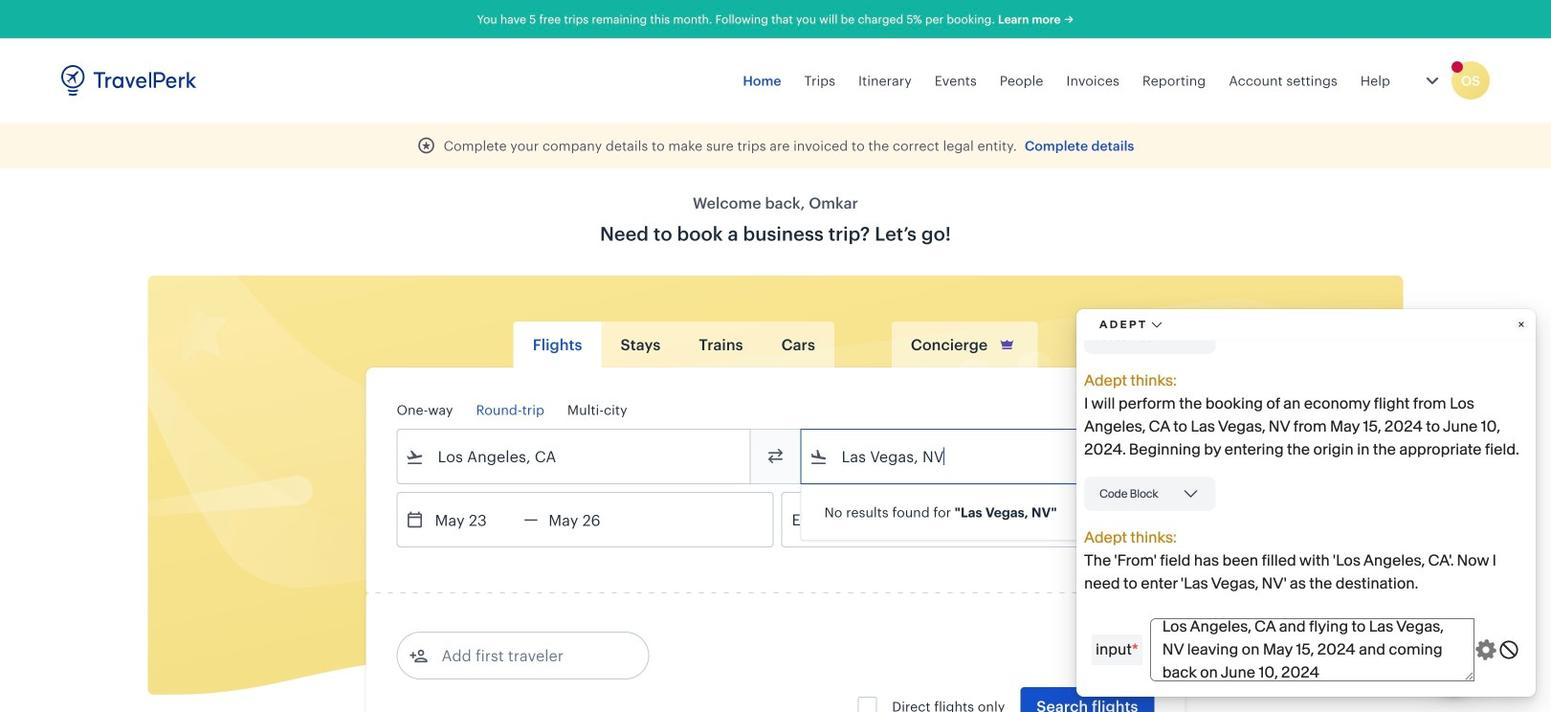 Task type: vqa. For each thing, say whether or not it's contained in the screenshot.
To 'SEARCH BOX' at the right bottom of page
yes



Task type: locate. For each thing, give the bounding box(es) containing it.
From search field
[[424, 441, 725, 472]]

Return text field
[[538, 493, 638, 546]]

Add first traveler search field
[[428, 640, 627, 671]]



Task type: describe. For each thing, give the bounding box(es) containing it.
Depart text field
[[424, 493, 524, 546]]

To search field
[[828, 441, 1129, 472]]



